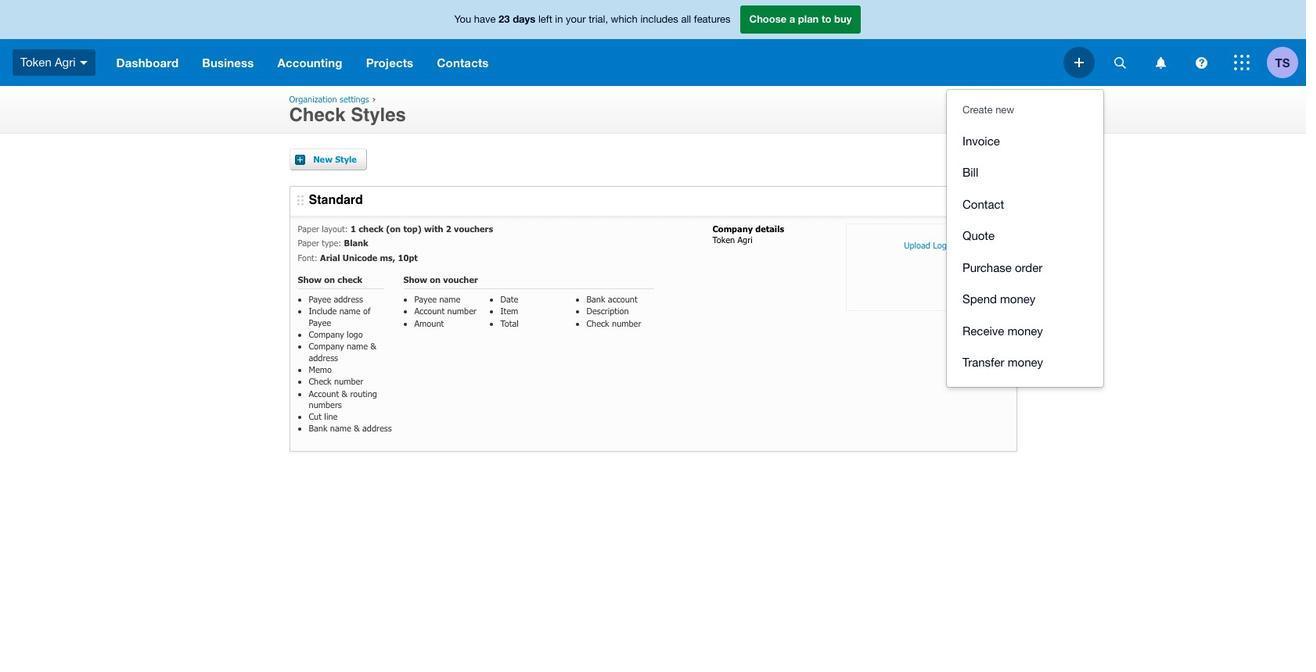 Task type: locate. For each thing, give the bounding box(es) containing it.
company down include at the left of page
[[309, 330, 344, 340]]

0 horizontal spatial account
[[309, 389, 339, 399]]

0 horizontal spatial agri
[[55, 55, 76, 69]]

choose
[[749, 13, 787, 25]]

agri inside 'popup button'
[[55, 55, 76, 69]]

2 vertical spatial money
[[1008, 356, 1043, 369]]

payee down include at the left of page
[[309, 318, 331, 328]]

check down the description at the top left of the page
[[587, 318, 609, 329]]

check down 'memo'
[[309, 377, 332, 387]]

ts
[[1275, 55, 1290, 69]]

dashboard link
[[105, 39, 190, 86]]

svg image
[[1114, 57, 1126, 68], [1195, 57, 1207, 68], [1075, 58, 1084, 67]]

& left 'routing' in the left bottom of the page
[[342, 389, 347, 399]]

on up payee name
[[430, 275, 441, 285]]

check down unicode at the left of page
[[338, 275, 362, 285]]

payee up amount
[[414, 294, 437, 305]]

styles
[[351, 104, 406, 126]]

svg image
[[1234, 55, 1250, 70], [1156, 57, 1166, 68], [79, 61, 87, 65]]

banner
[[0, 0, 1306, 387]]

1 vertical spatial agri
[[738, 235, 753, 245]]

0 vertical spatial &
[[371, 342, 376, 352]]

0 vertical spatial number
[[447, 306, 477, 317]]

& down of
[[371, 342, 376, 352]]

vouchers
[[454, 224, 493, 234]]

list box
[[947, 90, 1103, 387]]

create
[[963, 104, 993, 116]]

1 vertical spatial token
[[713, 235, 735, 245]]

to
[[822, 13, 832, 25]]

0 horizontal spatial token
[[20, 55, 51, 69]]

address down 'routing' in the left bottom of the page
[[362, 424, 392, 434]]

transfer money
[[963, 356, 1043, 369]]

token
[[20, 55, 51, 69], [713, 235, 735, 245]]

&
[[371, 342, 376, 352], [342, 389, 347, 399], [354, 424, 360, 434]]

ms,
[[380, 252, 395, 263]]

1 vertical spatial paper
[[298, 238, 319, 248]]

business button
[[190, 39, 266, 86]]

invoice
[[963, 134, 1000, 148]]

0 vertical spatial check
[[359, 224, 384, 234]]

paper up "font:"
[[298, 238, 319, 248]]

contacts
[[437, 56, 489, 70]]

2 paper from the top
[[298, 238, 319, 248]]

number down the description at the top left of the page
[[612, 318, 641, 329]]

2 vertical spatial check
[[309, 377, 332, 387]]

2 on from the left
[[430, 275, 441, 285]]

name
[[439, 294, 460, 305], [339, 306, 361, 317], [347, 342, 368, 352], [330, 424, 351, 434]]

new style link
[[289, 149, 367, 171]]

1 vertical spatial account
[[309, 389, 339, 399]]

show down 10pt
[[403, 275, 427, 285]]

dashboard
[[116, 56, 179, 70]]

company left details on the top right
[[713, 224, 753, 234]]

address down show on check
[[334, 294, 363, 305]]

address
[[334, 294, 363, 305], [309, 353, 338, 363], [362, 424, 392, 434]]

0 vertical spatial token
[[20, 55, 51, 69]]

bank down "cut"
[[309, 424, 327, 434]]

number up 'routing' in the left bottom of the page
[[334, 377, 363, 387]]

bank up the description at the top left of the page
[[587, 294, 605, 305]]

1 horizontal spatial bank
[[587, 294, 605, 305]]

contacts button
[[425, 39, 501, 86]]

0 horizontal spatial bank
[[309, 424, 327, 434]]

number down payee name
[[447, 306, 477, 317]]

on down arial
[[324, 275, 335, 285]]

money for receive money
[[1008, 324, 1043, 338]]

0 vertical spatial account
[[414, 306, 445, 317]]

paper left layout:
[[298, 224, 319, 234]]

show for show on voucher
[[403, 275, 427, 285]]

account
[[608, 294, 638, 305]]

banner containing ts
[[0, 0, 1306, 387]]

0 vertical spatial money
[[1000, 293, 1036, 306]]

1 horizontal spatial agri
[[738, 235, 753, 245]]

0 vertical spatial paper
[[298, 224, 319, 234]]

company up 'memo'
[[309, 342, 344, 352]]

receive money link
[[947, 316, 1103, 347]]

invoice link
[[947, 126, 1103, 157]]

plan
[[798, 13, 819, 25]]

money
[[1000, 293, 1036, 306], [1008, 324, 1043, 338], [1008, 356, 1043, 369]]

0 horizontal spatial show
[[298, 275, 322, 285]]

0 horizontal spatial svg image
[[1075, 58, 1084, 67]]

1 horizontal spatial account
[[414, 306, 445, 317]]

account up numbers
[[309, 389, 339, 399]]

number
[[447, 306, 477, 317], [612, 318, 641, 329], [334, 377, 363, 387]]

2 show from the left
[[403, 275, 427, 285]]

money for transfer money
[[1008, 356, 1043, 369]]

0 vertical spatial check
[[289, 104, 346, 126]]

numbers
[[309, 400, 342, 410]]

money down receive money link
[[1008, 356, 1043, 369]]

paper layout: 1 check (on top) with 2 vouchers paper type: blank font: arial unicode ms, 10pt
[[298, 224, 493, 263]]

includes
[[640, 14, 678, 25]]

money down purchase order link
[[1000, 293, 1036, 306]]

create new group
[[947, 118, 1103, 387]]

account up amount
[[414, 306, 445, 317]]

svg image inside token agri 'popup button'
[[79, 61, 87, 65]]

account
[[414, 306, 445, 317], [309, 389, 339, 399]]

address up 'memo'
[[309, 353, 338, 363]]

show
[[298, 275, 322, 285], [403, 275, 427, 285]]

1 horizontal spatial number
[[447, 306, 477, 317]]

projects button
[[354, 39, 425, 86]]

1 vertical spatial money
[[1008, 324, 1043, 338]]

agri
[[55, 55, 76, 69], [738, 235, 753, 245]]

features
[[694, 14, 731, 25]]

1 horizontal spatial on
[[430, 275, 441, 285]]

company
[[713, 224, 753, 234], [309, 330, 344, 340], [309, 342, 344, 352]]

organization settings link
[[289, 94, 369, 104]]

1 vertical spatial check
[[338, 275, 362, 285]]

1 vertical spatial company
[[309, 330, 344, 340]]

1 horizontal spatial &
[[354, 424, 360, 434]]

with
[[424, 224, 443, 234]]

0 horizontal spatial on
[[324, 275, 335, 285]]

2 horizontal spatial &
[[371, 342, 376, 352]]

payee
[[309, 294, 331, 305], [414, 294, 437, 305], [309, 318, 331, 328]]

layout:
[[322, 224, 348, 234]]

include
[[309, 306, 337, 317]]

0 vertical spatial company
[[713, 224, 753, 234]]

logo
[[933, 240, 951, 250]]

receive money
[[963, 324, 1043, 338]]

10pt
[[398, 252, 418, 263]]

1 horizontal spatial token
[[713, 235, 735, 245]]

token agri button
[[0, 39, 105, 86]]

transfer
[[963, 356, 1005, 369]]

1 vertical spatial bank
[[309, 424, 327, 434]]

arial
[[320, 252, 340, 263]]

1 on from the left
[[324, 275, 335, 285]]

on
[[324, 275, 335, 285], [430, 275, 441, 285]]

0 horizontal spatial svg image
[[79, 61, 87, 65]]

purchase
[[963, 261, 1012, 274]]

bank
[[587, 294, 605, 305], [309, 424, 327, 434]]

check up new
[[289, 104, 346, 126]]

purchase order link
[[947, 252, 1103, 284]]

check right 1
[[359, 224, 384, 234]]

1 vertical spatial &
[[342, 389, 347, 399]]

2 vertical spatial number
[[334, 377, 363, 387]]

amount
[[414, 318, 444, 329]]

2 horizontal spatial svg image
[[1195, 57, 1207, 68]]

0 vertical spatial agri
[[55, 55, 76, 69]]

token agri
[[20, 55, 76, 69]]

show on check
[[298, 275, 362, 285]]

show for show on check
[[298, 275, 322, 285]]

& down 'routing' in the left bottom of the page
[[354, 424, 360, 434]]

style
[[335, 154, 357, 164]]

show down "font:"
[[298, 275, 322, 285]]

1 vertical spatial address
[[309, 353, 338, 363]]

1 vertical spatial number
[[612, 318, 641, 329]]

quote
[[963, 229, 995, 243]]

payee up include at the left of page
[[309, 294, 331, 305]]

0 horizontal spatial number
[[334, 377, 363, 387]]

show on voucher
[[403, 275, 478, 285]]

paper
[[298, 224, 319, 234], [298, 238, 319, 248]]

money down spend money link
[[1008, 324, 1043, 338]]

1 horizontal spatial show
[[403, 275, 427, 285]]

date
[[500, 294, 518, 305]]

2 vertical spatial &
[[354, 424, 360, 434]]

2 vertical spatial address
[[362, 424, 392, 434]]

font:
[[298, 252, 317, 263]]

1 show from the left
[[298, 275, 322, 285]]

0 vertical spatial bank
[[587, 294, 605, 305]]

organization
[[289, 94, 337, 104]]

purchase order
[[963, 261, 1043, 274]]

contact
[[963, 198, 1004, 211]]

2
[[446, 224, 451, 234]]

check
[[359, 224, 384, 234], [338, 275, 362, 285]]



Task type: describe. For each thing, give the bounding box(es) containing it.
payee for payee name
[[414, 294, 437, 305]]

bank inside payee address include name of payee company logo company name & address memo check number account & routing numbers cut line bank name & address
[[309, 424, 327, 434]]

organization settings › check styles
[[289, 94, 406, 126]]

line
[[324, 412, 338, 422]]

item
[[500, 306, 518, 317]]

logo
[[347, 330, 363, 340]]

agri inside 'company details token agri'
[[738, 235, 753, 245]]

left
[[538, 14, 552, 25]]

accounting
[[277, 56, 343, 70]]

ts button
[[1267, 39, 1306, 86]]

list box containing invoice
[[947, 90, 1103, 387]]

on for voucher
[[430, 275, 441, 285]]

name down logo
[[347, 342, 368, 352]]

bank inside bank account account number
[[587, 294, 605, 305]]

contact link
[[947, 189, 1103, 221]]

standard
[[309, 193, 363, 207]]

all
[[681, 14, 691, 25]]

unicode
[[343, 252, 378, 263]]

upload
[[904, 240, 930, 250]]

number inside payee address include name of payee company logo company name & address memo check number account & routing numbers cut line bank name & address
[[334, 377, 363, 387]]

accounting button
[[266, 39, 354, 86]]

2 horizontal spatial svg image
[[1234, 55, 1250, 70]]

account inside bank account account number
[[414, 306, 445, 317]]

total
[[500, 318, 519, 329]]

you
[[454, 14, 471, 25]]

payee name
[[414, 294, 460, 305]]

bank account account number
[[414, 294, 638, 317]]

upload logo link
[[846, 224, 1010, 311]]

0 vertical spatial address
[[334, 294, 363, 305]]

bill link
[[947, 157, 1103, 189]]

name left of
[[339, 306, 361, 317]]

order
[[1015, 261, 1043, 274]]

settings
[[340, 94, 369, 104]]

1 horizontal spatial svg image
[[1114, 57, 1126, 68]]

0 horizontal spatial &
[[342, 389, 347, 399]]

new style
[[313, 154, 357, 164]]

1 horizontal spatial svg image
[[1156, 57, 1166, 68]]

description amount
[[414, 306, 629, 329]]

spend money
[[963, 293, 1036, 306]]

new
[[313, 154, 333, 164]]

bill
[[963, 166, 978, 179]]

description
[[587, 306, 629, 317]]

check inside organization settings › check styles
[[289, 104, 346, 126]]

1 paper from the top
[[298, 224, 319, 234]]

name down show on voucher
[[439, 294, 460, 305]]

payee address include name of payee company logo company name & address memo check number account & routing numbers cut line bank name & address
[[309, 294, 392, 434]]

a
[[789, 13, 795, 25]]

1
[[351, 224, 356, 234]]

name down line
[[330, 424, 351, 434]]

(on
[[386, 224, 401, 234]]

voucher
[[443, 275, 478, 285]]

spend
[[963, 293, 997, 306]]

routing
[[350, 389, 377, 399]]

2 vertical spatial company
[[309, 342, 344, 352]]

your
[[566, 14, 586, 25]]

2 horizontal spatial number
[[612, 318, 641, 329]]

number inside bank account account number
[[447, 306, 477, 317]]

check inside payee address include name of payee company logo company name & address memo check number account & routing numbers cut line bank name & address
[[309, 377, 332, 387]]

token inside 'company details token agri'
[[713, 235, 735, 245]]

top)
[[403, 224, 422, 234]]

in
[[555, 14, 563, 25]]

23
[[499, 13, 510, 25]]

business
[[202, 56, 254, 70]]

money for spend money
[[1000, 293, 1036, 306]]

options
[[966, 198, 999, 208]]

projects
[[366, 56, 413, 70]]

buy
[[834, 13, 852, 25]]

of
[[363, 306, 371, 317]]

details
[[755, 224, 784, 234]]

new
[[996, 104, 1014, 116]]

receive
[[963, 324, 1004, 338]]

on for check
[[324, 275, 335, 285]]

upload logo
[[904, 240, 951, 250]]

account inside payee address include name of payee company logo company name & address memo check number account & routing numbers cut line bank name & address
[[309, 389, 339, 399]]

type:
[[322, 238, 341, 248]]

days
[[513, 13, 536, 25]]

company details token agri
[[713, 224, 784, 245]]

memo
[[309, 365, 332, 375]]

you have 23 days left in your trial, which includes all features
[[454, 13, 731, 25]]

quote link
[[947, 221, 1103, 252]]

spend money link
[[947, 284, 1103, 316]]

company inside 'company details token agri'
[[713, 224, 753, 234]]

check inside the paper layout: 1 check (on top) with 2 vouchers paper type: blank font: arial unicode ms, 10pt
[[359, 224, 384, 234]]

trial,
[[589, 14, 608, 25]]

›
[[372, 94, 376, 104]]

check number
[[587, 318, 641, 329]]

transfer money link
[[947, 347, 1103, 379]]

payee for payee address include name of payee company logo company name & address memo check number account & routing numbers cut line bank name & address
[[309, 294, 331, 305]]

which
[[611, 14, 638, 25]]

1 vertical spatial check
[[587, 318, 609, 329]]

token inside 'popup button'
[[20, 55, 51, 69]]

choose a plan to buy
[[749, 13, 852, 25]]

cut
[[309, 412, 322, 422]]

have
[[474, 14, 496, 25]]



Task type: vqa. For each thing, say whether or not it's contained in the screenshot.
FOR related to code/number
no



